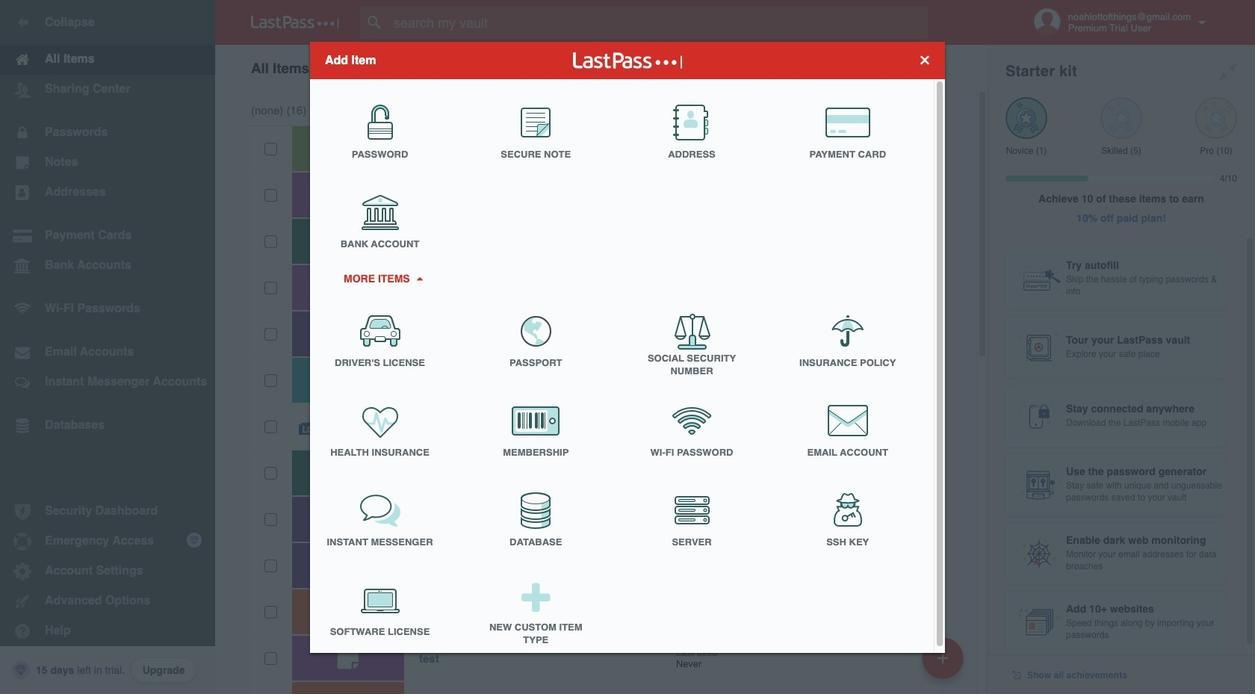 Task type: describe. For each thing, give the bounding box(es) containing it.
vault options navigation
[[215, 45, 988, 90]]

new item image
[[938, 653, 949, 663]]

caret right image
[[414, 277, 425, 280]]

lastpass image
[[251, 16, 339, 29]]



Task type: locate. For each thing, give the bounding box(es) containing it.
dialog
[[310, 41, 946, 657]]

Search search field
[[360, 6, 958, 39]]

main navigation navigation
[[0, 0, 215, 694]]

new item navigation
[[917, 633, 973, 694]]

search my vault text field
[[360, 6, 958, 39]]



Task type: vqa. For each thing, say whether or not it's contained in the screenshot.
Search search box
yes



